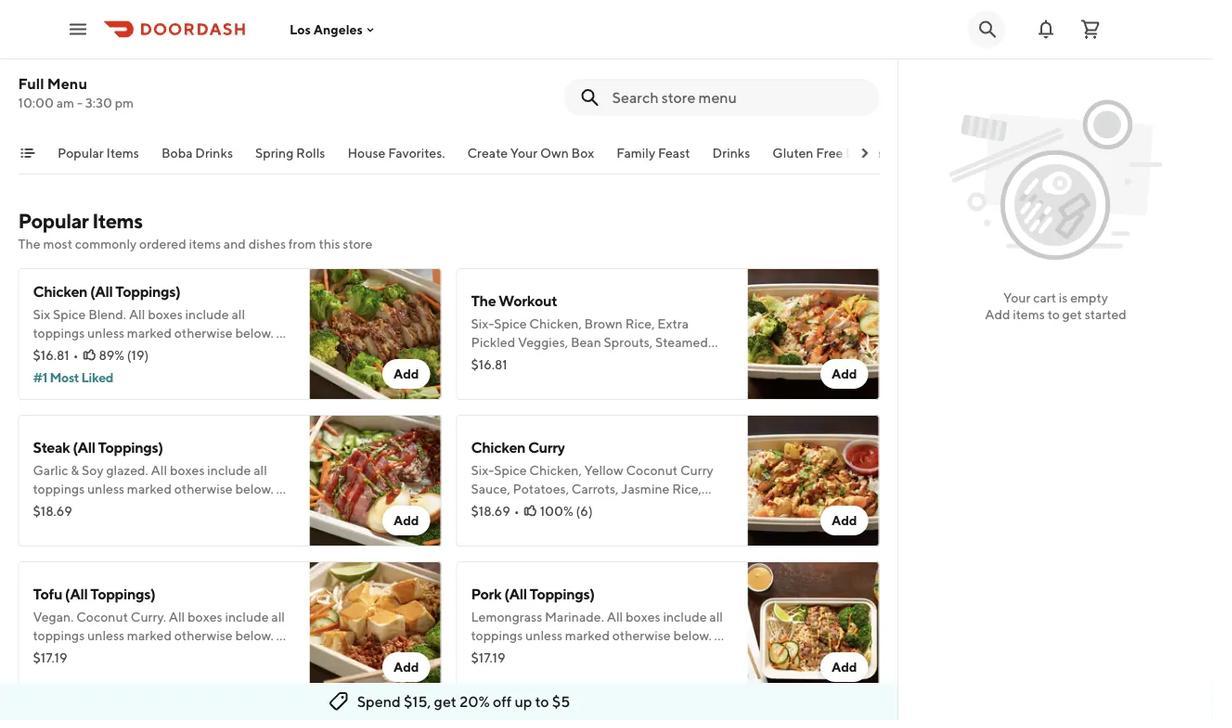 Task type: describe. For each thing, give the bounding box(es) containing it.
rolls
[[296, 145, 325, 161]]

off
[[493, 693, 512, 711]]

house
[[347, 145, 385, 161]]

spice
[[494, 316, 527, 331]]

toppings) for steak (all toppings)
[[98, 439, 163, 456]]

fresh
[[526, 353, 559, 369]]

full menu 10:00 am - 3:30 pm
[[18, 75, 134, 110]]

(6)
[[576, 504, 593, 519]]

$16.81 for $16.81 •
[[33, 348, 69, 363]]

items for popular items the most commonly ordered items and dishes from this store
[[92, 209, 143, 233]]

pork (all toppings)
[[471, 585, 595, 603]]

full
[[18, 75, 44, 92]]

(all for steak
[[73, 439, 95, 456]]

up
[[515, 693, 532, 711]]

add for tofu (all toppings)
[[394, 660, 419, 675]]

ordered
[[139, 236, 186, 252]]

add button for steak (all toppings)
[[382, 506, 430, 536]]

menu
[[47, 75, 87, 92]]

drinks button
[[712, 144, 750, 174]]

add for chicken (all toppings)
[[394, 366, 419, 382]]

popular items
[[57, 145, 139, 161]]

gluten free desserts button
[[772, 144, 896, 174]]

boba drinks button
[[161, 144, 233, 174]]

(19)
[[127, 348, 149, 363]]

los
[[290, 22, 311, 37]]

favorites.
[[388, 145, 445, 161]]

spring rolls
[[255, 145, 325, 161]]

(all for pork
[[504, 585, 527, 603]]

steak (all toppings)
[[33, 439, 163, 456]]

herbs,
[[561, 353, 600, 369]]

add inside your cart is empty add items to get started
[[985, 307, 1011, 322]]

free
[[816, 145, 843, 161]]

commonly
[[75, 236, 137, 252]]

own
[[540, 145, 568, 161]]

(all for chicken
[[90, 283, 113, 300]]

0 items, open order cart image
[[1080, 18, 1102, 40]]

popular for popular items
[[57, 145, 103, 161]]

to for items
[[1048, 307, 1060, 322]]

10:00
[[18, 95, 54, 110]]

create
[[467, 145, 507, 161]]

#1 most liked
[[33, 370, 113, 385]]

dishes
[[248, 236, 286, 252]]

items inside your cart is empty add items to get started
[[1013, 307, 1045, 322]]

(all for tofu
[[65, 585, 88, 603]]

spring
[[255, 145, 293, 161]]

create your own box
[[467, 145, 594, 161]]

• for (all
[[73, 348, 79, 363]]

this
[[319, 236, 340, 252]]

89%
[[99, 348, 124, 363]]

is
[[1059, 290, 1068, 305]]

$16.81 •
[[33, 348, 79, 363]]

liked
[[81, 370, 113, 385]]

los angeles button
[[290, 22, 378, 37]]

family
[[616, 145, 655, 161]]

add button for chicken (all toppings)
[[382, 359, 430, 389]]

toppings) for tofu (all toppings)
[[90, 585, 155, 603]]

los angeles
[[290, 22, 363, 37]]

tofu
[[33, 585, 62, 603]]

chicken for chicken curry
[[471, 439, 526, 456]]

$17.19 for tofu
[[33, 650, 67, 666]]

create your own box button
[[467, 144, 594, 174]]

popular for popular items the most commonly ordered items and dishes from this store
[[18, 209, 88, 233]]

chicken curry image
[[748, 415, 880, 547]]

bean
[[571, 335, 601, 350]]

your cart is empty add items to get started
[[985, 290, 1127, 322]]

items for popular items
[[106, 145, 139, 161]]

workout
[[499, 292, 557, 310]]

popular items button
[[57, 144, 139, 174]]

and
[[224, 236, 246, 252]]

Item Search search field
[[612, 87, 865, 108]]

started
[[1085, 307, 1127, 322]]

spend $15, get 20% off up to $5
[[357, 693, 570, 711]]

steamed
[[655, 335, 708, 350]]

toppings) for chicken (all toppings)
[[115, 283, 181, 300]]

100% (6)
[[540, 504, 593, 519]]

sauce*
[[660, 353, 701, 369]]

add button for tofu (all toppings)
[[382, 653, 430, 682]]

pm
[[115, 95, 134, 110]]

chicken (all toppings) image
[[310, 268, 441, 400]]



Task type: vqa. For each thing, say whether or not it's contained in the screenshot.
Range
no



Task type: locate. For each thing, give the bounding box(es) containing it.
(all right steak
[[73, 439, 95, 456]]

1 vertical spatial •
[[514, 504, 520, 519]]

house favorites. button
[[347, 144, 445, 174]]

• up #1 most liked
[[73, 348, 79, 363]]

1 horizontal spatial chicken
[[471, 439, 526, 456]]

0 horizontal spatial drinks
[[195, 145, 233, 161]]

extra
[[658, 316, 689, 331]]

to right the up
[[535, 693, 549, 711]]

add button for chicken curry
[[821, 506, 868, 536]]

$18.69 down steak
[[33, 504, 72, 519]]

1 vertical spatial get
[[434, 693, 457, 711]]

100%
[[540, 504, 574, 519]]

the left most
[[18, 236, 40, 252]]

1 horizontal spatial •
[[514, 504, 520, 519]]

most
[[43, 236, 72, 252]]

scroll menu navigation right image
[[857, 146, 872, 161]]

1 vertical spatial chicken
[[471, 439, 526, 456]]

1 horizontal spatial $16.81
[[471, 357, 508, 372]]

your left cart
[[1004, 290, 1031, 305]]

gluten free desserts
[[772, 145, 896, 161]]

the inside the popular items the most commonly ordered items and dishes from this store
[[18, 236, 40, 252]]

most
[[50, 370, 79, 385]]

popular
[[57, 145, 103, 161], [18, 209, 88, 233]]

items up 'commonly' on the left of page
[[92, 209, 143, 233]]

0 horizontal spatial items
[[189, 236, 221, 252]]

1 horizontal spatial items
[[1013, 307, 1045, 322]]

popular inside button
[[57, 145, 103, 161]]

$17.19 down tofu
[[33, 650, 67, 666]]

0 vertical spatial chicken
[[33, 283, 87, 300]]

1 vertical spatial the
[[471, 292, 496, 310]]

1 vertical spatial your
[[1004, 290, 1031, 305]]

the inside the workout six-spice chicken, brown rice, extra pickled veggies, bean sprouts, steamed broccoli, fresh herbs, tamarind sauce*
[[471, 292, 496, 310]]

your inside "button"
[[510, 145, 537, 161]]

popular items the most commonly ordered items and dishes from this store
[[18, 209, 373, 252]]

$18.69 left 100%
[[471, 504, 510, 519]]

popular inside the popular items the most commonly ordered items and dishes from this store
[[18, 209, 88, 233]]

drinks right boba
[[195, 145, 233, 161]]

0 horizontal spatial to
[[535, 693, 549, 711]]

items
[[189, 236, 221, 252], [1013, 307, 1045, 322]]

drinks inside button
[[195, 145, 233, 161]]

0 horizontal spatial $16.81
[[33, 348, 69, 363]]

toppings) right pork
[[530, 585, 595, 603]]

$17.19
[[33, 650, 67, 666], [471, 650, 506, 666]]

empty
[[1071, 290, 1108, 305]]

1 $18.69 from the left
[[33, 504, 72, 519]]

chicken,
[[530, 316, 582, 331]]

0 horizontal spatial chicken
[[33, 283, 87, 300]]

add
[[985, 307, 1011, 322], [394, 366, 419, 382], [832, 366, 857, 382], [394, 513, 419, 528], [832, 513, 857, 528], [394, 660, 419, 675], [832, 660, 857, 675]]

0 horizontal spatial your
[[510, 145, 537, 161]]

tofu (all toppings)
[[33, 585, 155, 603]]

pork (all toppings) image
[[748, 562, 880, 693]]

chicken left curry
[[471, 439, 526, 456]]

open menu image
[[67, 18, 89, 40]]

the up six-
[[471, 292, 496, 310]]

0 horizontal spatial •
[[73, 348, 79, 363]]

sprouts,
[[604, 335, 653, 350]]

1 horizontal spatial drinks
[[712, 145, 750, 161]]

chicken for chicken (all toppings)
[[33, 283, 87, 300]]

0 vertical spatial the
[[18, 236, 40, 252]]

$18.69
[[33, 504, 72, 519], [471, 504, 510, 519]]

gluten
[[772, 145, 813, 161]]

$16.81 up #1
[[33, 348, 69, 363]]

add for chicken curry
[[832, 513, 857, 528]]

0 vertical spatial get
[[1063, 307, 1082, 322]]

tofu (all toppings) image
[[310, 562, 441, 693]]

2 $17.19 from the left
[[471, 650, 506, 666]]

add for pork (all toppings)
[[832, 660, 857, 675]]

20%
[[460, 693, 490, 711]]

toppings) for pork (all toppings)
[[530, 585, 595, 603]]

$16.81
[[33, 348, 69, 363], [471, 357, 508, 372]]

brown
[[584, 316, 623, 331]]

pork
[[471, 585, 502, 603]]

$18.69 for $18.69
[[33, 504, 72, 519]]

1 drinks from the left
[[195, 145, 233, 161]]

1 horizontal spatial to
[[1048, 307, 1060, 322]]

pickled
[[471, 335, 515, 350]]

to down cart
[[1048, 307, 1060, 322]]

89% (19)
[[99, 348, 149, 363]]

toppings) right tofu
[[90, 585, 155, 603]]

toppings) down ordered
[[115, 283, 181, 300]]

chef's salad image
[[310, 708, 441, 720]]

add button for the workout
[[821, 359, 868, 389]]

1 horizontal spatial the
[[471, 292, 496, 310]]

items inside button
[[106, 145, 139, 161]]

notification bell image
[[1035, 18, 1057, 40]]

six-
[[471, 316, 494, 331]]

am
[[56, 95, 74, 110]]

#1
[[33, 370, 47, 385]]

0 horizontal spatial get
[[434, 693, 457, 711]]

toppings)
[[115, 283, 181, 300], [98, 439, 163, 456], [90, 585, 155, 603], [530, 585, 595, 603]]

1 $17.19 from the left
[[33, 650, 67, 666]]

items down pm in the top of the page
[[106, 145, 139, 161]]

desserts
[[845, 145, 896, 161]]

veggies,
[[518, 335, 568, 350]]

0 horizontal spatial $17.19
[[33, 650, 67, 666]]

family feast button
[[616, 144, 690, 174]]

• left 100%
[[514, 504, 520, 519]]

$17.19 up 20%
[[471, 650, 506, 666]]

1 horizontal spatial $18.69
[[471, 504, 510, 519]]

store
[[343, 236, 373, 252]]

1 vertical spatial popular
[[18, 209, 88, 233]]

(all down 'commonly' on the left of page
[[90, 283, 113, 300]]

from
[[289, 236, 316, 252]]

• for curry
[[514, 504, 520, 519]]

1 horizontal spatial $17.19
[[471, 650, 506, 666]]

get inside your cart is empty add items to get started
[[1063, 307, 1082, 322]]

items left 'and'
[[189, 236, 221, 252]]

(all right tofu
[[65, 585, 88, 603]]

drinks
[[195, 145, 233, 161], [712, 145, 750, 161]]

-
[[77, 95, 83, 110]]

$16.81 for $16.81
[[471, 357, 508, 372]]

chicken
[[33, 283, 87, 300], [471, 439, 526, 456]]

rice,
[[625, 316, 655, 331]]

0 vertical spatial popular
[[57, 145, 103, 161]]

0 vertical spatial items
[[106, 145, 139, 161]]

2 $18.69 from the left
[[471, 504, 510, 519]]

1 vertical spatial items
[[92, 209, 143, 233]]

0 vertical spatial items
[[189, 236, 221, 252]]

$17.19 for pork
[[471, 650, 506, 666]]

broccoli,
[[471, 353, 523, 369]]

box
[[571, 145, 594, 161]]

1 horizontal spatial your
[[1004, 290, 1031, 305]]

(all right pork
[[504, 585, 527, 603]]

1 vertical spatial to
[[535, 693, 549, 711]]

cart
[[1033, 290, 1057, 305]]

to inside your cart is empty add items to get started
[[1048, 307, 1060, 322]]

chicken (all toppings)
[[33, 283, 181, 300]]

1 horizontal spatial get
[[1063, 307, 1082, 322]]

items down cart
[[1013, 307, 1045, 322]]

$15,
[[404, 693, 431, 711]]

0 vertical spatial your
[[510, 145, 537, 161]]

0 horizontal spatial the
[[18, 236, 40, 252]]

add button
[[382, 359, 430, 389], [821, 359, 868, 389], [382, 506, 430, 536], [821, 506, 868, 536], [382, 653, 430, 682], [821, 653, 868, 682]]

steak (all toppings) image
[[310, 415, 441, 547]]

2 drinks from the left
[[712, 145, 750, 161]]

chicken curry
[[471, 439, 565, 456]]

$18.69 for $18.69 •
[[471, 504, 510, 519]]

spend
[[357, 693, 401, 711]]

$16.81 down pickled
[[471, 357, 508, 372]]

items inside the popular items the most commonly ordered items and dishes from this store
[[92, 209, 143, 233]]

your left own
[[510, 145, 537, 161]]

your inside your cart is empty add items to get started
[[1004, 290, 1031, 305]]

0 vertical spatial to
[[1048, 307, 1060, 322]]

your
[[510, 145, 537, 161], [1004, 290, 1031, 305]]

0 horizontal spatial $18.69
[[33, 504, 72, 519]]

$18.69 •
[[471, 504, 520, 519]]

tamarind
[[602, 353, 657, 369]]

popular up most
[[18, 209, 88, 233]]

the workout six-spice chicken, brown rice, extra pickled veggies, bean sprouts, steamed broccoli, fresh herbs, tamarind sauce*
[[471, 292, 708, 369]]

get right $15,
[[434, 693, 457, 711]]

0 vertical spatial •
[[73, 348, 79, 363]]

steak
[[33, 439, 70, 456]]

boba
[[161, 145, 192, 161]]

add button for pork (all toppings)
[[821, 653, 868, 682]]

$5
[[552, 693, 570, 711]]

the workout image
[[748, 268, 880, 400]]

the
[[18, 236, 40, 252], [471, 292, 496, 310]]

get down is
[[1063, 307, 1082, 322]]

spring rolls button
[[255, 144, 325, 174]]

•
[[73, 348, 79, 363], [514, 504, 520, 519]]

house favorites.
[[347, 145, 445, 161]]

boba drinks
[[161, 145, 233, 161]]

curry
[[528, 439, 565, 456]]

items
[[106, 145, 139, 161], [92, 209, 143, 233]]

popular down -
[[57, 145, 103, 161]]

family feast
[[616, 145, 690, 161]]

angeles
[[314, 22, 363, 37]]

3:30
[[85, 95, 112, 110]]

feast
[[658, 145, 690, 161]]

toppings) down liked
[[98, 439, 163, 456]]

chicken down most
[[33, 283, 87, 300]]

1 vertical spatial items
[[1013, 307, 1045, 322]]

add for steak (all toppings)
[[394, 513, 419, 528]]

items inside the popular items the most commonly ordered items and dishes from this store
[[189, 236, 221, 252]]

to for up
[[535, 693, 549, 711]]

drinks down the item search search box
[[712, 145, 750, 161]]

show menu categories image
[[20, 146, 35, 161]]



